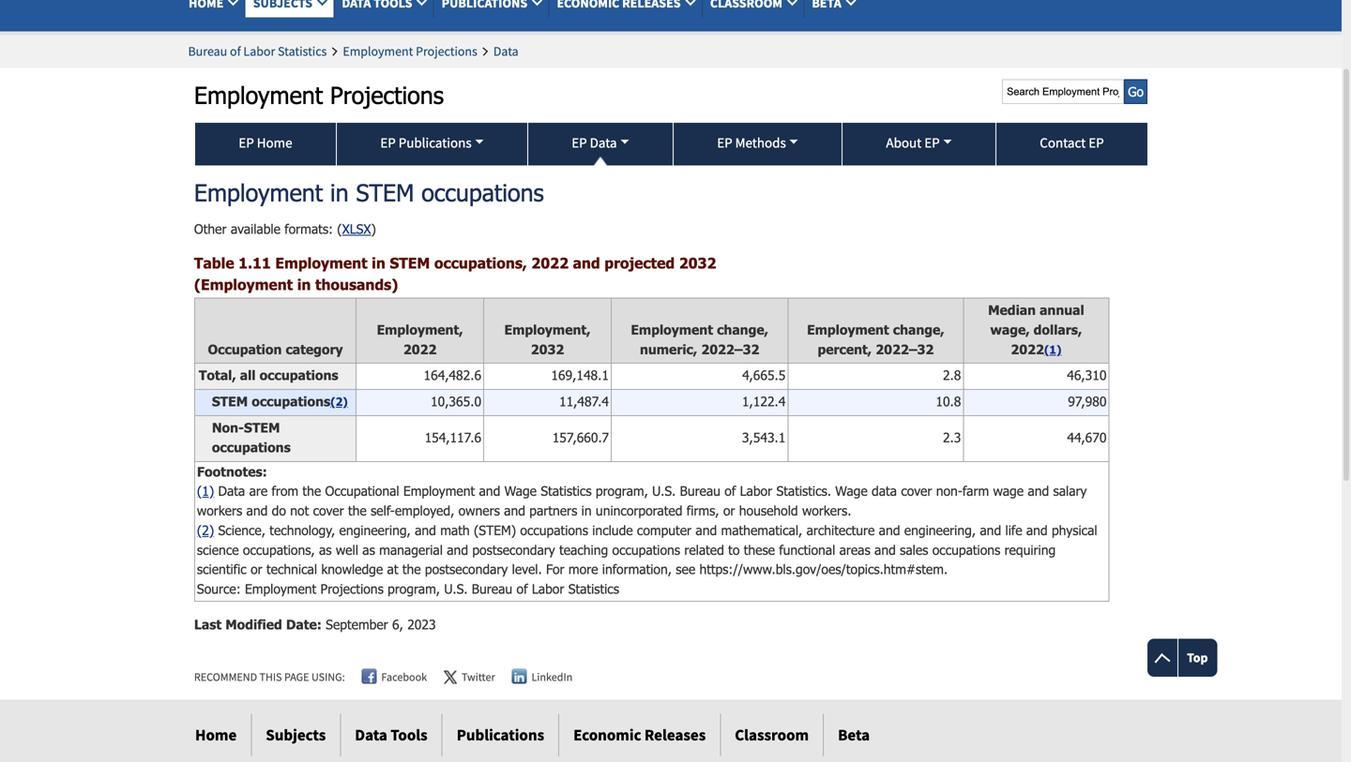 Task type: describe. For each thing, give the bounding box(es) containing it.
stem occupations (2)
[[212, 394, 348, 410]]

1 vertical spatial the
[[348, 503, 367, 519]]

projections inside the science, technology, engineering, and math (stem) occupations include computer and mathematical, architecture and engineering, and life and physical science occupations, as well as managerial and postsecondary teaching occupations related to these functional areas and sales occupations requiring scientific or technical knowledge at the postsecondary level. for more information, see https://www.bls.gov/oes/topics.htm#stem. source: employment projections program, u.s. bureau of labor statistics
[[320, 581, 384, 597]]

recommend this page using:
[[194, 671, 345, 685]]

partners
[[529, 503, 577, 519]]

0 horizontal spatial of
[[230, 43, 241, 60]]

and up sales on the right
[[879, 523, 900, 538]]

0 horizontal spatial cover
[[313, 503, 344, 519]]

statistics.
[[776, 483, 831, 499]]

0 vertical spatial bureau
[[188, 43, 227, 60]]

employment change, percent, 2022–32
[[807, 322, 945, 357]]

5 ep from the left
[[924, 134, 940, 151]]

(
[[337, 221, 342, 237]]

ep for ep methods
[[717, 134, 732, 151]]

occupations, inside table 1.11 employment in stem occupations, 2022 and projected 2032 (employment in thousands)
[[434, 254, 527, 271]]

about
[[886, 134, 922, 151]]

employment projections link
[[343, 43, 477, 60]]

stem inside table 1.11 employment in stem occupations, 2022 and projected 2032 (employment in thousands)
[[390, 254, 430, 271]]

10.8
[[936, 394, 961, 410]]

top link
[[1148, 639, 1217, 678]]

data
[[872, 483, 897, 499]]

labor inside the science, technology, engineering, and math (stem) occupations include computer and mathematical, architecture and engineering, and life and physical science occupations, as well as managerial and postsecondary teaching occupations related to these functional areas and sales occupations requiring scientific or technical knowledge at the postsecondary level. for more information, see https://www.bls.gov/oes/topics.htm#stem. source: employment projections program, u.s. bureau of labor statistics
[[532, 581, 564, 597]]

science
[[197, 542, 239, 558]]

stem up non-
[[212, 394, 248, 410]]

2022 inside table 1.11 employment in stem occupations, 2022 and projected 2032 (employment in thousands)
[[531, 254, 569, 271]]

self-
[[371, 503, 395, 519]]

numeric,
[[640, 341, 697, 357]]

bureau of labor statistics link
[[188, 43, 327, 60]]

see
[[676, 562, 695, 578]]

ep publications
[[380, 134, 472, 151]]

0 horizontal spatial the
[[303, 483, 321, 499]]

at
[[387, 562, 398, 578]]

facebook link
[[381, 670, 427, 687]]

2.3
[[943, 430, 961, 446]]

mathematical,
[[721, 523, 802, 538]]

these
[[744, 542, 775, 558]]

economic releases
[[573, 726, 706, 745]]

source:
[[197, 581, 241, 597]]

data link
[[493, 43, 519, 60]]

10,365.0
[[431, 394, 481, 410]]

footnotes: (1)
[[197, 464, 267, 499]]

technical
[[266, 562, 317, 578]]

ep data link
[[528, 123, 673, 166]]

97,980
[[1068, 394, 1107, 410]]

firms,
[[687, 503, 719, 519]]

and up related
[[696, 523, 717, 538]]

0 horizontal spatial (2) link
[[197, 523, 214, 538]]

other
[[194, 221, 227, 237]]

2022–32 for numeric,
[[701, 341, 759, 357]]

data tools
[[355, 726, 428, 745]]

ep home
[[239, 134, 292, 151]]

employment, 2032
[[504, 322, 591, 357]]

2022 inside employment, 2022
[[403, 341, 437, 357]]

menu containing ep home
[[194, 122, 1148, 166]]

subjects link
[[251, 714, 340, 757]]

subjects
[[266, 726, 326, 745]]

thousands)
[[315, 276, 398, 293]]

linkedin
[[532, 671, 573, 685]]

and right wage
[[1028, 483, 1049, 499]]

in up (
[[330, 178, 349, 206]]

employment projections for employment projections link
[[343, 43, 477, 60]]

0 horizontal spatial home
[[195, 726, 237, 745]]

share on facebook image
[[362, 670, 377, 685]]

labor inside data are from the occupational employment and wage statistics program, u.s. bureau of labor statistics. wage data cover non-farm wage and salary workers and do not cover the self-employed, owners and partners in unincorporated firms, or household workers. (2)
[[740, 483, 772, 499]]

xlsx
[[342, 221, 371, 237]]

2.8
[[943, 368, 961, 383]]

2023
[[407, 617, 436, 633]]

https://www.bls.gov/oes/topics.htm#stem.
[[700, 562, 948, 578]]

occupations right sales on the right
[[932, 542, 1000, 558]]

program, inside the science, technology, engineering, and math (stem) occupations include computer and mathematical, architecture and engineering, and life and physical science occupations, as well as managerial and postsecondary teaching occupations related to these functional areas and sales occupations requiring scientific or technical knowledge at the postsecondary level. for more information, see https://www.bls.gov/oes/topics.htm#stem. source: employment projections program, u.s. bureau of labor statistics
[[388, 581, 440, 597]]

well
[[336, 542, 358, 558]]

169,148.1
[[551, 368, 609, 383]]

september
[[326, 617, 388, 633]]

median
[[988, 302, 1036, 318]]

projections for the employment projections 'heading'
[[330, 81, 444, 109]]

computer
[[637, 523, 692, 538]]

other available formats: ( xlsx )
[[194, 221, 376, 237]]

ep for ep publications
[[380, 134, 396, 151]]

employment in stem occupations
[[194, 178, 544, 206]]

)
[[371, 221, 376, 237]]

occupation
[[208, 341, 282, 357]]

ep for ep data
[[572, 134, 587, 151]]

information,
[[602, 562, 672, 578]]

6,
[[392, 617, 403, 633]]

1,122.4
[[742, 394, 786, 410]]

releases
[[645, 726, 706, 745]]

employment up available
[[194, 178, 323, 206]]

and left life
[[980, 523, 1001, 538]]

data are from the occupational employment and wage statistics program, u.s. bureau of labor statistics. wage data cover non-farm wage and salary workers and do not cover the self-employed, owners and partners in unincorporated firms, or household workers. (2)
[[197, 483, 1087, 538]]

1 horizontal spatial cover
[[901, 483, 932, 499]]

1 engineering, from the left
[[339, 523, 411, 538]]

occupations down partners
[[520, 523, 588, 538]]

2 engineering, from the left
[[904, 523, 976, 538]]

employed,
[[395, 503, 454, 519]]

are
[[249, 483, 268, 499]]

share on linkedin image
[[512, 670, 527, 685]]

science, technology, engineering, and math (stem) occupations include computer and mathematical, architecture and engineering, and life and physical science occupations, as well as managerial and postsecondary teaching occupations related to these functional areas and sales occupations requiring scientific or technical knowledge at the postsecondary level. for more information, see https://www.bls.gov/oes/topics.htm#stem. source: employment projections program, u.s. bureau of labor statistics
[[197, 523, 1097, 597]]

(1) inside footnotes: (1)
[[197, 483, 214, 499]]

ep methods link
[[674, 123, 842, 166]]

do
[[272, 503, 286, 519]]

twitter link
[[462, 670, 495, 687]]

and up (stem)
[[504, 503, 525, 519]]

from
[[272, 483, 298, 499]]

employment change, numeric, 2022–32
[[631, 322, 768, 357]]

median annual wage, dollars, 2022
[[988, 302, 1084, 357]]

classroom
[[735, 726, 809, 745]]

requiring
[[1005, 542, 1056, 558]]

architecture
[[807, 523, 875, 538]]

owners
[[458, 503, 500, 519]]

in up thousands)
[[372, 254, 385, 271]]

154,117.6
[[425, 430, 481, 446]]

annual
[[1040, 302, 1084, 318]]

non-
[[212, 420, 244, 436]]

science,
[[218, 523, 266, 538]]

1.11
[[238, 254, 271, 271]]

include
[[592, 523, 633, 538]]

main content containing employment projections
[[0, 35, 1342, 700]]

and up requiring
[[1026, 523, 1048, 538]]



Task type: vqa. For each thing, say whether or not it's contained in the screenshot.
of in the Science, technology, engineering, and math (STEM) occupations include computer and mathematical, architecture and engineering, and life and physical science occupations, as well as managerial and postsecondary teaching occupations related to these functional areas and sales occupations requiring scientific or technical knowledge at the postsecondary level. For more information, see https://www.bls.gov/oes/topics.htm#stem. Source: Employment Projections program, U.S. Bureau of Labor Statistics
yes



Task type: locate. For each thing, give the bounding box(es) containing it.
0 vertical spatial of
[[230, 43, 241, 60]]

2 as from the left
[[362, 542, 375, 558]]

1 horizontal spatial or
[[723, 503, 735, 519]]

available
[[231, 221, 280, 237]]

the down "occupational"
[[348, 503, 367, 519]]

2 vertical spatial labor
[[532, 581, 564, 597]]

0 horizontal spatial (1) link
[[197, 483, 214, 499]]

home link
[[181, 714, 251, 757]]

stem up thousands)
[[390, 254, 430, 271]]

4,665.5
[[742, 368, 786, 383]]

1 vertical spatial program,
[[388, 581, 440, 597]]

change, inside employment change, percent, 2022–32
[[893, 322, 945, 338]]

ep methods
[[717, 134, 786, 151]]

cover right data
[[901, 483, 932, 499]]

(2) inside stem occupations (2)
[[330, 395, 348, 409]]

2022–32 right percent,
[[876, 341, 934, 357]]

(1) link up workers
[[197, 483, 214, 499]]

2 vertical spatial projections
[[320, 581, 384, 597]]

publications link
[[442, 714, 558, 757]]

0 horizontal spatial change,
[[717, 322, 768, 338]]

2032 right projected
[[679, 254, 716, 271]]

2 vertical spatial of
[[517, 581, 528, 597]]

postsecondary down math
[[425, 562, 508, 578]]

menu
[[194, 122, 1148, 166]]

u.s.
[[652, 483, 676, 499], [444, 581, 468, 597]]

of inside the science, technology, engineering, and math (stem) occupations include computer and mathematical, architecture and engineering, and life and physical science occupations, as well as managerial and postsecondary teaching occupations related to these functional areas and sales occupations requiring scientific or technical knowledge at the postsecondary level. for more information, see https://www.bls.gov/oes/topics.htm#stem. source: employment projections program, u.s. bureau of labor statistics
[[517, 581, 528, 597]]

classroom link
[[720, 714, 823, 757]]

the inside the science, technology, engineering, and math (stem) occupations include computer and mathematical, architecture and engineering, and life and physical science occupations, as well as managerial and postsecondary teaching occupations related to these functional areas and sales occupations requiring scientific or technical knowledge at the postsecondary level. for more information, see https://www.bls.gov/oes/topics.htm#stem. source: employment projections program, u.s. bureau of labor statistics
[[402, 562, 421, 578]]

1 wage from the left
[[504, 483, 537, 499]]

program, up unincorporated at bottom
[[596, 483, 648, 499]]

2 horizontal spatial bureau
[[680, 483, 721, 499]]

1 horizontal spatial bureau
[[472, 581, 512, 597]]

stem inside non-stem occupations
[[244, 420, 280, 436]]

stem
[[356, 178, 414, 206], [390, 254, 430, 271], [212, 394, 248, 410], [244, 420, 280, 436]]

1 vertical spatial publications
[[457, 726, 544, 745]]

table 1.11 employment in stem occupations, 2022 and projected 2032 (employment in thousands)
[[194, 254, 716, 293]]

1 vertical spatial or
[[251, 562, 262, 578]]

home down recommend
[[195, 726, 237, 745]]

employment projections heading
[[194, 77, 444, 113]]

2032
[[679, 254, 716, 271], [531, 341, 564, 357]]

0 horizontal spatial 2032
[[531, 341, 564, 357]]

wage
[[993, 483, 1024, 499]]

stem down stem occupations (2)
[[244, 420, 280, 436]]

0 vertical spatial u.s.
[[652, 483, 676, 499]]

engineering, up sales on the right
[[904, 523, 976, 538]]

data for data are from the occupational employment and wage statistics program, u.s. bureau of labor statistics. wage data cover non-farm wage and salary workers and do not cover the self-employed, owners and partners in unincorporated firms, or household workers. (2)
[[218, 483, 245, 499]]

employment down bureau of labor statistics
[[194, 81, 323, 109]]

in
[[330, 178, 349, 206], [372, 254, 385, 271], [297, 276, 311, 293], [581, 503, 592, 519]]

occupations,
[[434, 254, 527, 271], [243, 542, 315, 558]]

0 vertical spatial (2) link
[[330, 395, 348, 409]]

1 ep from the left
[[239, 134, 254, 151]]

household
[[739, 503, 798, 519]]

1 horizontal spatial (1)
[[1044, 343, 1062, 356]]

2022–32 for percent,
[[876, 341, 934, 357]]

3,543.1
[[742, 430, 786, 446]]

statistics down more
[[568, 581, 619, 597]]

1 vertical spatial bureau
[[680, 483, 721, 499]]

(1) down "dollars,"
[[1044, 343, 1062, 356]]

all
[[240, 368, 256, 383]]

home inside menu
[[257, 134, 292, 151]]

for
[[546, 562, 564, 578]]

contact
[[1040, 134, 1086, 151]]

2032 up 169,148.1 at the left
[[531, 341, 564, 357]]

home down the employment projections 'heading'
[[257, 134, 292, 151]]

occupations up information,
[[612, 542, 680, 558]]

employment, for 2032
[[504, 322, 591, 338]]

0 horizontal spatial (1)
[[197, 483, 214, 499]]

0 horizontal spatial program,
[[388, 581, 440, 597]]

tools
[[391, 726, 428, 745]]

scientific
[[197, 562, 247, 578]]

and left projected
[[573, 254, 600, 271]]

in inside data are from the occupational employment and wage statistics program, u.s. bureau of labor statistics. wage data cover non-farm wage and salary workers and do not cover the self-employed, owners and partners in unincorporated firms, or household workers. (2)
[[581, 503, 592, 519]]

0 vertical spatial cover
[[901, 483, 932, 499]]

0 vertical spatial statistics
[[278, 43, 327, 60]]

1 horizontal spatial (1) link
[[1044, 343, 1062, 356]]

about ep
[[886, 134, 940, 151]]

bureau inside the science, technology, engineering, and math (stem) occupations include computer and mathematical, architecture and engineering, and life and physical science occupations, as well as managerial and postsecondary teaching occupations related to these functional areas and sales occupations requiring scientific or technical knowledge at the postsecondary level. for more information, see https://www.bls.gov/oes/topics.htm#stem. source: employment projections program, u.s. bureau of labor statistics
[[472, 581, 512, 597]]

1 2022–32 from the left
[[701, 341, 759, 357]]

0 vertical spatial postsecondary
[[472, 542, 555, 558]]

u.s. inside the science, technology, engineering, and math (stem) occupations include computer and mathematical, architecture and engineering, and life and physical science occupations, as well as managerial and postsecondary teaching occupations related to these functional areas and sales occupations requiring scientific or technical knowledge at the postsecondary level. for more information, see https://www.bls.gov/oes/topics.htm#stem. source: employment projections program, u.s. bureau of labor statistics
[[444, 581, 468, 597]]

salary
[[1053, 483, 1087, 499]]

1 vertical spatial cover
[[313, 503, 344, 519]]

0 horizontal spatial employment,
[[377, 322, 463, 338]]

0 vertical spatial (1)
[[1044, 343, 1062, 356]]

0 horizontal spatial occupations,
[[243, 542, 315, 558]]

u.s. down math
[[444, 581, 468, 597]]

labor up household
[[740, 483, 772, 499]]

publications inside "link"
[[457, 726, 544, 745]]

ep
[[239, 134, 254, 151], [380, 134, 396, 151], [572, 134, 587, 151], [717, 134, 732, 151], [924, 134, 940, 151], [1089, 134, 1104, 151]]

0 horizontal spatial 2022
[[403, 341, 437, 357]]

total, all occupations
[[199, 368, 338, 383]]

2022
[[531, 254, 569, 271], [403, 341, 437, 357], [1011, 341, 1044, 357]]

and down math
[[447, 542, 468, 558]]

2022 down wage,
[[1011, 341, 1044, 357]]

or inside data are from the occupational employment and wage statistics program, u.s. bureau of labor statistics. wage data cover non-farm wage and salary workers and do not cover the self-employed, owners and partners in unincorporated firms, or household workers. (2)
[[723, 503, 735, 519]]

publications
[[399, 134, 472, 151], [457, 726, 544, 745]]

sales
[[900, 542, 928, 558]]

twitter
[[462, 671, 495, 685]]

as right well
[[362, 542, 375, 558]]

employment inside data are from the occupational employment and wage statistics program, u.s. bureau of labor statistics. wage data cover non-farm wage and salary workers and do not cover the self-employed, owners and partners in unincorporated firms, or household workers. (2)
[[403, 483, 475, 499]]

0 vertical spatial 2032
[[679, 254, 716, 271]]

employment projections up ep publications
[[343, 43, 477, 60]]

data
[[493, 43, 519, 60], [590, 134, 617, 151], [218, 483, 245, 499], [355, 726, 387, 745]]

employment inside 'heading'
[[194, 81, 323, 109]]

wage up partners
[[504, 483, 537, 499]]

1 vertical spatial 2032
[[531, 341, 564, 357]]

data for data
[[493, 43, 519, 60]]

1 horizontal spatial 2032
[[679, 254, 716, 271]]

projections down employment projections link
[[330, 81, 444, 109]]

0 horizontal spatial 2022–32
[[701, 341, 759, 357]]

employment, for 2022
[[377, 322, 463, 338]]

publications down share on linkedin icon
[[457, 726, 544, 745]]

publications inside menu
[[399, 134, 472, 151]]

1 horizontal spatial engineering,
[[904, 523, 976, 538]]

(1) link down "dollars,"
[[1044, 343, 1062, 356]]

1 horizontal spatial as
[[362, 542, 375, 558]]

statistics inside data are from the occupational employment and wage statistics program, u.s. bureau of labor statistics. wage data cover non-farm wage and salary workers and do not cover the self-employed, owners and partners in unincorporated firms, or household workers. (2)
[[541, 483, 592, 499]]

1 vertical spatial occupations,
[[243, 542, 315, 558]]

in left thousands)
[[297, 276, 311, 293]]

0 horizontal spatial u.s.
[[444, 581, 468, 597]]

areas
[[839, 542, 870, 558]]

workers
[[197, 503, 242, 519]]

about ep link
[[843, 123, 995, 166]]

1 horizontal spatial (2) link
[[330, 395, 348, 409]]

occupations down category
[[260, 368, 338, 383]]

2022–32 up 4,665.5
[[701, 341, 759, 357]]

1 vertical spatial projections
[[330, 81, 444, 109]]

bureau
[[188, 43, 227, 60], [680, 483, 721, 499], [472, 581, 512, 597]]

and inside table 1.11 employment in stem occupations, 2022 and projected 2032 (employment in thousands)
[[573, 254, 600, 271]]

ep inside 'link'
[[1089, 134, 1104, 151]]

change, for employment change, numeric, 2022–32
[[717, 322, 768, 338]]

0 horizontal spatial bureau
[[188, 43, 227, 60]]

employment up numeric,
[[631, 322, 713, 338]]

1 vertical spatial statistics
[[541, 483, 592, 499]]

wage
[[504, 483, 537, 499], [835, 483, 868, 499]]

publications up employment in stem occupations
[[399, 134, 472, 151]]

1 vertical spatial of
[[725, 483, 736, 499]]

statistics
[[278, 43, 327, 60], [541, 483, 592, 499], [568, 581, 619, 597]]

1 horizontal spatial wage
[[835, 483, 868, 499]]

statistics up the employment projections 'heading'
[[278, 43, 327, 60]]

engineering, down self-
[[339, 523, 411, 538]]

1 change, from the left
[[717, 322, 768, 338]]

1 vertical spatial employment projections
[[194, 81, 444, 109]]

0 vertical spatial or
[[723, 503, 735, 519]]

1 vertical spatial labor
[[740, 483, 772, 499]]

None submit
[[1124, 79, 1148, 104]]

modified
[[225, 617, 282, 633]]

level.
[[512, 562, 542, 578]]

employment up the employment projections 'heading'
[[343, 43, 413, 60]]

xlsx link
[[342, 221, 371, 237]]

1 vertical spatial u.s.
[[444, 581, 468, 597]]

ep data
[[572, 134, 617, 151]]

(2) link up science
[[197, 523, 214, 538]]

projected
[[605, 254, 675, 271]]

occupations, inside the science, technology, engineering, and math (stem) occupations include computer and mathematical, architecture and engineering, and life and physical science occupations, as well as managerial and postsecondary teaching occupations related to these functional areas and sales occupations requiring scientific or technical knowledge at the postsecondary level. for more information, see https://www.bls.gov/oes/topics.htm#stem. source: employment projections program, u.s. bureau of labor statistics
[[243, 542, 315, 558]]

and down are on the left bottom of page
[[246, 503, 268, 519]]

1 vertical spatial home
[[195, 726, 237, 745]]

projections left data link at the left
[[416, 43, 477, 60]]

2032 inside table 1.11 employment in stem occupations, 2022 and projected 2032 (employment in thousands)
[[679, 254, 716, 271]]

2 change, from the left
[[893, 322, 945, 338]]

2022 up 164,482.6
[[403, 341, 437, 357]]

stem up the )
[[356, 178, 414, 206]]

occupations down ep publications link
[[422, 178, 544, 206]]

or
[[723, 503, 735, 519], [251, 562, 262, 578]]

employment inside table 1.11 employment in stem occupations, 2022 and projected 2032 (employment in thousands)
[[275, 254, 367, 271]]

last modified date: september 6, 2023
[[194, 617, 436, 633]]

employment inside the science, technology, engineering, and math (stem) occupations include computer and mathematical, architecture and engineering, and life and physical science occupations, as well as managerial and postsecondary teaching occupations related to these functional areas and sales occupations requiring scientific or technical knowledge at the postsecondary level. for more information, see https://www.bls.gov/oes/topics.htm#stem. source: employment projections program, u.s. bureau of labor statistics
[[245, 581, 316, 597]]

46,310
[[1067, 368, 1107, 383]]

employment up employed,
[[403, 483, 475, 499]]

1 employment, from the left
[[377, 322, 463, 338]]

0 vertical spatial (2)
[[330, 395, 348, 409]]

and up owners
[[479, 483, 500, 499]]

math
[[440, 523, 470, 538]]

2 horizontal spatial labor
[[740, 483, 772, 499]]

1 horizontal spatial home
[[257, 134, 292, 151]]

employment projections up 'ep home'
[[194, 81, 444, 109]]

share bls on x, formerly referred to as twitter image
[[444, 671, 457, 685]]

wage,
[[990, 322, 1030, 338]]

2 wage from the left
[[835, 483, 868, 499]]

0 vertical spatial projections
[[416, 43, 477, 60]]

program, inside data are from the occupational employment and wage statistics program, u.s. bureau of labor statistics. wage data cover non-farm wage and salary workers and do not cover the self-employed, owners and partners in unincorporated firms, or household workers. (2)
[[596, 483, 648, 499]]

labor down 'for'
[[532, 581, 564, 597]]

0 vertical spatial occupations,
[[434, 254, 527, 271]]

ep for ep home
[[239, 134, 254, 151]]

1 vertical spatial (1) link
[[197, 483, 214, 499]]

4 ep from the left
[[717, 134, 732, 151]]

economic releases link
[[558, 714, 720, 757]]

1 horizontal spatial 2022–32
[[876, 341, 934, 357]]

wage up "workers."
[[835, 483, 868, 499]]

statistics up partners
[[541, 483, 592, 499]]

percent,
[[818, 341, 872, 357]]

as left well
[[319, 542, 332, 558]]

home
[[257, 134, 292, 151], [195, 726, 237, 745]]

1 horizontal spatial labor
[[532, 581, 564, 597]]

employment up percent,
[[807, 322, 889, 338]]

2 ep from the left
[[380, 134, 396, 151]]

0 vertical spatial employment projections
[[343, 43, 477, 60]]

None text field
[[1002, 79, 1124, 104]]

technology,
[[270, 523, 335, 538]]

the right at
[[402, 562, 421, 578]]

0 vertical spatial the
[[303, 483, 321, 499]]

or inside the science, technology, engineering, and math (stem) occupations include computer and mathematical, architecture and engineering, and life and physical science occupations, as well as managerial and postsecondary teaching occupations related to these functional areas and sales occupations requiring scientific or technical knowledge at the postsecondary level. for more information, see https://www.bls.gov/oes/topics.htm#stem. source: employment projections program, u.s. bureau of labor statistics
[[251, 562, 262, 578]]

2032 inside employment, 2032
[[531, 341, 564, 357]]

3 ep from the left
[[572, 134, 587, 151]]

employment projections for the employment projections 'heading'
[[194, 81, 444, 109]]

cover right not
[[313, 503, 344, 519]]

2 horizontal spatial 2022
[[1011, 341, 1044, 357]]

1 horizontal spatial of
[[517, 581, 528, 597]]

functional
[[779, 542, 835, 558]]

1 horizontal spatial 2022
[[531, 254, 569, 271]]

2022 up employment, 2032 at top left
[[531, 254, 569, 271]]

1 horizontal spatial change,
[[893, 322, 945, 338]]

0 vertical spatial labor
[[243, 43, 275, 60]]

or right scientific
[[251, 562, 262, 578]]

employment, up 164,482.6
[[377, 322, 463, 338]]

(2) up science
[[197, 523, 214, 538]]

main content
[[0, 35, 1342, 700]]

(2) link down category
[[330, 395, 348, 409]]

2 vertical spatial statistics
[[568, 581, 619, 597]]

1 horizontal spatial u.s.
[[652, 483, 676, 499]]

program, down at
[[388, 581, 440, 597]]

category
[[286, 341, 343, 357]]

and down employed,
[[415, 523, 436, 538]]

projections for employment projections link
[[416, 43, 477, 60]]

1 horizontal spatial the
[[348, 503, 367, 519]]

0 horizontal spatial (2)
[[197, 523, 214, 538]]

or right firms,
[[723, 503, 735, 519]]

the up not
[[303, 483, 321, 499]]

1 as from the left
[[319, 542, 332, 558]]

formats:
[[285, 221, 333, 237]]

6 ep from the left
[[1089, 134, 1104, 151]]

1 horizontal spatial (2)
[[330, 395, 348, 409]]

change, for employment change, percent, 2022–32
[[893, 322, 945, 338]]

0 vertical spatial publications
[[399, 134, 472, 151]]

(1)
[[1044, 343, 1062, 356], [197, 483, 214, 499]]

(1) up workers
[[197, 483, 214, 499]]

employment, up 169,148.1 at the left
[[504, 322, 591, 338]]

economic
[[573, 726, 641, 745]]

employment down 'formats:'
[[275, 254, 367, 271]]

labor up the employment projections 'heading'
[[243, 43, 275, 60]]

0 horizontal spatial wage
[[504, 483, 537, 499]]

contact ep link
[[996, 123, 1148, 166]]

0 vertical spatial home
[[257, 134, 292, 151]]

2 2022–32 from the left
[[876, 341, 934, 357]]

2022–32 inside employment change, numeric, 2022–32
[[701, 341, 759, 357]]

1 horizontal spatial program,
[[596, 483, 648, 499]]

data for data tools
[[355, 726, 387, 745]]

linkedin link
[[532, 670, 573, 687]]

projections down knowledge
[[320, 581, 384, 597]]

2 horizontal spatial of
[[725, 483, 736, 499]]

157,660.7
[[552, 430, 609, 446]]

1 vertical spatial (2)
[[197, 523, 214, 538]]

occupations down total, all occupations
[[252, 394, 330, 410]]

postsecondary up the level.
[[472, 542, 555, 558]]

2022–32
[[701, 341, 759, 357], [876, 341, 934, 357]]

u.s. up unincorporated at bottom
[[652, 483, 676, 499]]

2022–32 inside employment change, percent, 2022–32
[[876, 341, 934, 357]]

non-
[[936, 483, 963, 499]]

2 vertical spatial bureau
[[472, 581, 512, 597]]

projections
[[416, 43, 477, 60], [330, 81, 444, 109], [320, 581, 384, 597]]

(2) down category
[[330, 395, 348, 409]]

and left sales on the right
[[875, 542, 896, 558]]

u.s. inside data are from the occupational employment and wage statistics program, u.s. bureau of labor statistics. wage data cover non-farm wage and salary workers and do not cover the self-employed, owners and partners in unincorporated firms, or household workers. (2)
[[652, 483, 676, 499]]

ep publications link
[[337, 123, 527, 166]]

2 vertical spatial the
[[402, 562, 421, 578]]

in right partners
[[581, 503, 592, 519]]

occupation category
[[208, 341, 343, 357]]

managerial
[[379, 542, 443, 558]]

employment down technical
[[245, 581, 316, 597]]

2 employment, from the left
[[504, 322, 591, 338]]

more
[[569, 562, 598, 578]]

change, up 4,665.5
[[717, 322, 768, 338]]

workers.
[[802, 503, 851, 519]]

this
[[259, 671, 282, 685]]

bureau inside data are from the occupational employment and wage statistics program, u.s. bureau of labor statistics. wage data cover non-farm wage and salary workers and do not cover the self-employed, owners and partners in unincorporated firms, or household workers. (2)
[[680, 483, 721, 499]]

1 horizontal spatial occupations,
[[434, 254, 527, 271]]

1 vertical spatial postsecondary
[[425, 562, 508, 578]]

of inside data are from the occupational employment and wage statistics program, u.s. bureau of labor statistics. wage data cover non-farm wage and salary workers and do not cover the self-employed, owners and partners in unincorporated firms, or household workers. (2)
[[725, 483, 736, 499]]

1 horizontal spatial employment,
[[504, 322, 591, 338]]

employment inside employment change, percent, 2022–32
[[807, 322, 889, 338]]

occupations down non-
[[212, 439, 291, 455]]

employment inside employment change, numeric, 2022–32
[[631, 322, 713, 338]]

2 horizontal spatial the
[[402, 562, 421, 578]]

164,482.6
[[424, 368, 481, 383]]

0 vertical spatial program,
[[596, 483, 648, 499]]

projections inside the employment projections 'heading'
[[330, 81, 444, 109]]

statistics inside the science, technology, engineering, and math (stem) occupations include computer and mathematical, architecture and engineering, and life and physical science occupations, as well as managerial and postsecondary teaching occupations related to these functional areas and sales occupations requiring scientific or technical knowledge at the postsecondary level. for more information, see https://www.bls.gov/oes/topics.htm#stem. source: employment projections program, u.s. bureau of labor statistics
[[568, 581, 619, 597]]

unincorporated
[[596, 503, 683, 519]]

0 horizontal spatial or
[[251, 562, 262, 578]]

not
[[290, 503, 309, 519]]

1 vertical spatial (1)
[[197, 483, 214, 499]]

1 vertical spatial (2) link
[[197, 523, 214, 538]]

0 vertical spatial (1) link
[[1044, 343, 1062, 356]]

0 horizontal spatial labor
[[243, 43, 275, 60]]

11,487.4
[[559, 394, 609, 410]]

recommend
[[194, 671, 257, 685]]

0 horizontal spatial engineering,
[[339, 523, 411, 538]]

data inside data are from the occupational employment and wage statistics program, u.s. bureau of labor statistics. wage data cover non-farm wage and salary workers and do not cover the self-employed, owners and partners in unincorporated firms, or household workers. (2)
[[218, 483, 245, 499]]

last
[[194, 617, 222, 633]]

change, up 2.8
[[893, 322, 945, 338]]

(employment
[[194, 276, 293, 293]]

change, inside employment change, numeric, 2022–32
[[717, 322, 768, 338]]

2022 inside median annual wage, dollars, 2022
[[1011, 341, 1044, 357]]

life
[[1005, 523, 1022, 538]]

0 horizontal spatial as
[[319, 542, 332, 558]]

farm
[[963, 483, 989, 499]]

(2) inside data are from the occupational employment and wage statistics program, u.s. bureau of labor statistics. wage data cover non-farm wage and salary workers and do not cover the self-employed, owners and partners in unincorporated firms, or household workers. (2)
[[197, 523, 214, 538]]



